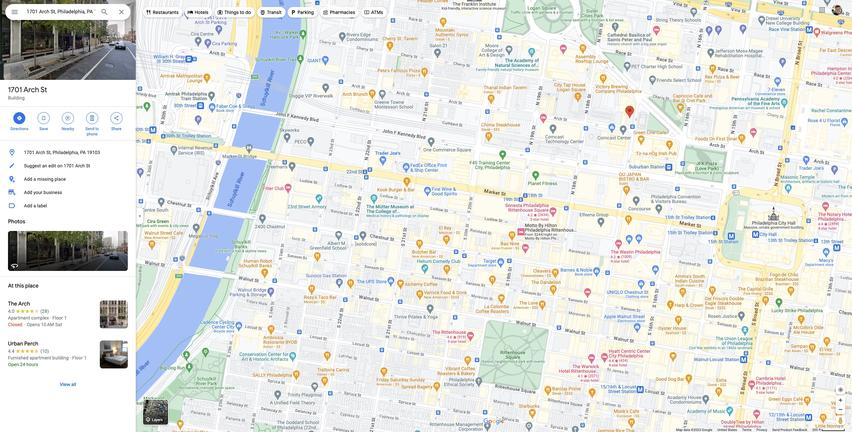 Task type: locate. For each thing, give the bounding box(es) containing it.
at
[[8, 283, 14, 290]]


[[187, 9, 193, 16]]

1701 inside 'button'
[[64, 163, 74, 169]]


[[41, 115, 47, 122]]

4.0 stars 28 reviews image
[[8, 308, 49, 315]]

send inside send to phone
[[85, 127, 94, 131]]

share
[[111, 127, 122, 131]]

 pharmacies
[[323, 9, 355, 16]]

add left label
[[24, 203, 32, 209]]

edit
[[48, 163, 56, 169]]

arch down pa on the left top
[[75, 163, 85, 169]]

suggest
[[24, 163, 41, 169]]

this
[[15, 283, 24, 290]]

· up the 10 am in the left of the page
[[50, 316, 51, 321]]

send for send to phone
[[85, 127, 94, 131]]

1 right complex
[[64, 316, 67, 321]]

arch inside '1701 arch st, philadelphia, pa 19103' button
[[36, 150, 45, 155]]

0 horizontal spatial place
[[25, 283, 39, 290]]

0 vertical spatial st
[[41, 85, 47, 95]]

1 horizontal spatial ·
[[70, 356, 71, 361]]

1 vertical spatial add
[[24, 190, 32, 195]]

0 horizontal spatial send
[[85, 127, 94, 131]]

furnished
[[8, 356, 28, 361]]

footer containing map data ©2023 google
[[677, 428, 813, 432]]

open
[[8, 362, 19, 368]]

add down suggest at the top
[[24, 177, 32, 182]]

0 vertical spatial to
[[240, 9, 245, 15]]

place right this
[[25, 283, 39, 290]]

to left do
[[240, 9, 245, 15]]

0 vertical spatial ·
[[50, 316, 51, 321]]

google maps element
[[0, 0, 853, 432]]

st down 19103
[[86, 163, 90, 169]]

actions for 1701 arch st region
[[0, 107, 136, 140]]

0 vertical spatial add
[[24, 177, 32, 182]]

1 horizontal spatial floor
[[72, 356, 83, 361]]

arch left st,
[[36, 150, 45, 155]]

opens
[[27, 322, 40, 328]]

a inside "button"
[[33, 177, 36, 182]]

0 vertical spatial a
[[33, 177, 36, 182]]

place down the "on"
[[55, 177, 66, 182]]

1 vertical spatial to
[[95, 127, 99, 131]]

suggest an edit on 1701 arch st button
[[0, 159, 136, 173]]

st inside 1701 arch st building
[[41, 85, 47, 95]]

add inside button
[[24, 203, 32, 209]]

1 horizontal spatial 1
[[84, 356, 87, 361]]

closed
[[8, 322, 22, 328]]

send
[[85, 127, 94, 131], [773, 428, 780, 432]]

0 horizontal spatial st
[[41, 85, 47, 95]]

 button
[[5, 4, 24, 21]]

1 vertical spatial ·
[[70, 356, 71, 361]]

0 horizontal spatial 1701
[[8, 85, 22, 95]]

1 vertical spatial st
[[86, 163, 90, 169]]

all
[[71, 382, 76, 388]]

0 vertical spatial send
[[85, 127, 94, 131]]

show street view coverage image
[[837, 416, 846, 426]]

add
[[24, 177, 32, 182], [24, 190, 32, 195], [24, 203, 32, 209]]

to up phone
[[95, 127, 99, 131]]

1 horizontal spatial st
[[86, 163, 90, 169]]

0 horizontal spatial floor
[[52, 316, 63, 321]]

1 horizontal spatial place
[[55, 177, 66, 182]]

add a missing place
[[24, 177, 66, 182]]

st
[[41, 85, 47, 95], [86, 163, 90, 169]]

arch inside 1701 arch st building
[[24, 85, 39, 95]]

1 horizontal spatial send
[[773, 428, 780, 432]]

1 vertical spatial place
[[25, 283, 39, 290]]

to inside  things to do
[[240, 9, 245, 15]]

arch
[[24, 85, 39, 95], [36, 150, 45, 155], [75, 163, 85, 169], [18, 301, 30, 308]]


[[323, 9, 329, 16]]

on
[[57, 163, 63, 169]]

st up 
[[41, 85, 47, 95]]

1701 arch st main content
[[0, 0, 136, 432]]

1 vertical spatial 1
[[84, 356, 87, 361]]

·
[[50, 316, 51, 321], [70, 356, 71, 361]]

a left label
[[33, 203, 36, 209]]

1701 inside button
[[24, 150, 34, 155]]

floor up sat on the bottom left
[[52, 316, 63, 321]]

add for add a missing place
[[24, 177, 32, 182]]

states
[[728, 428, 738, 432]]

1 vertical spatial send
[[773, 428, 780, 432]]

a for missing
[[33, 177, 36, 182]]

send to phone
[[85, 127, 99, 137]]

1701 right the "on"
[[64, 163, 74, 169]]

2 vertical spatial 1701
[[64, 163, 74, 169]]

united states
[[718, 428, 738, 432]]

1 vertical spatial a
[[33, 203, 36, 209]]

· inside furnished apartment building · floor 1 open 24 hours
[[70, 356, 71, 361]]

add inside "button"
[[24, 177, 32, 182]]

(10)
[[40, 349, 49, 354]]

arch up the building
[[24, 85, 39, 95]]

1701 up suggest at the top
[[24, 150, 34, 155]]

add your business
[[24, 190, 62, 195]]


[[146, 9, 152, 16]]

label
[[37, 203, 47, 209]]

1701 inside 1701 arch st building
[[8, 85, 22, 95]]

floor inside apartment complex · floor 1 closed ⋅ opens 10 am sat
[[52, 316, 63, 321]]

200 ft
[[813, 428, 822, 432]]

add left your
[[24, 190, 32, 195]]

add for add your business
[[24, 190, 32, 195]]

10 am
[[41, 322, 54, 328]]

a
[[33, 177, 36, 182], [33, 203, 36, 209]]

0 vertical spatial floor
[[52, 316, 63, 321]]

map
[[677, 428, 683, 432]]

1 vertical spatial 1701
[[24, 150, 34, 155]]

0 vertical spatial place
[[55, 177, 66, 182]]

ft
[[820, 428, 822, 432]]

parking
[[298, 9, 314, 15]]

place
[[55, 177, 66, 182], [25, 283, 39, 290]]

footer
[[677, 428, 813, 432]]


[[217, 9, 223, 16]]

send product feedback button
[[773, 428, 808, 432]]

terms
[[743, 428, 752, 432]]

1 horizontal spatial 1701
[[24, 150, 34, 155]]

(28)
[[40, 309, 49, 314]]

· inside apartment complex · floor 1 closed ⋅ opens 10 am sat
[[50, 316, 51, 321]]

1701 arch st, philadelphia, pa 19103 button
[[0, 146, 136, 159]]

None field
[[27, 8, 95, 16]]

a left missing
[[33, 177, 36, 182]]

send for send product feedback
[[773, 428, 780, 432]]

philadelphia,
[[53, 150, 79, 155]]


[[89, 115, 95, 122]]

1 add from the top
[[24, 177, 32, 182]]

1
[[64, 316, 67, 321], [84, 356, 87, 361]]

0 horizontal spatial 1
[[64, 316, 67, 321]]

1 vertical spatial floor
[[72, 356, 83, 361]]

zoom out image
[[839, 407, 844, 412]]

privacy button
[[757, 428, 768, 432]]

add a label
[[24, 203, 47, 209]]

4.0
[[8, 309, 14, 314]]

view all button
[[53, 377, 83, 393]]

3 add from the top
[[24, 203, 32, 209]]

0 horizontal spatial to
[[95, 127, 99, 131]]

arch up "4.0 stars 28 reviews" image
[[18, 301, 30, 308]]

2 a from the top
[[33, 203, 36, 209]]

your
[[33, 190, 42, 195]]

1 inside apartment complex · floor 1 closed ⋅ opens 10 am sat
[[64, 316, 67, 321]]

0 vertical spatial 1701
[[8, 85, 22, 95]]

business
[[44, 190, 62, 195]]

1 a from the top
[[33, 177, 36, 182]]

1701 up the building
[[8, 85, 22, 95]]

1 right building on the left bottom of page
[[84, 356, 87, 361]]

⋅
[[23, 322, 26, 328]]

floor right building on the left bottom of page
[[72, 356, 83, 361]]

send inside send product feedback button
[[773, 428, 780, 432]]

add your business link
[[0, 186, 136, 199]]

· right building on the left bottom of page
[[70, 356, 71, 361]]

1701
[[8, 85, 22, 95], [24, 150, 34, 155], [64, 163, 74, 169]]

hours
[[26, 362, 38, 368]]

send up phone
[[85, 127, 94, 131]]

1 horizontal spatial to
[[240, 9, 245, 15]]

a for label
[[33, 203, 36, 209]]

add a label button
[[0, 199, 136, 213]]

2 add from the top
[[24, 190, 32, 195]]

furnished apartment building · floor 1 open 24 hours
[[8, 356, 87, 368]]

0 horizontal spatial ·
[[50, 316, 51, 321]]

a inside button
[[33, 203, 36, 209]]

building
[[52, 356, 69, 361]]

2 horizontal spatial 1701
[[64, 163, 74, 169]]

2 vertical spatial add
[[24, 203, 32, 209]]

0 vertical spatial 1
[[64, 316, 67, 321]]

the
[[8, 301, 17, 308]]

to
[[240, 9, 245, 15], [95, 127, 99, 131]]

send left product at the right bottom of page
[[773, 428, 780, 432]]



Task type: describe. For each thing, give the bounding box(es) containing it.
st,
[[46, 150, 52, 155]]

 things to do
[[217, 9, 251, 16]]

200
[[813, 428, 819, 432]]

phone
[[87, 132, 98, 137]]

arch inside suggest an edit on 1701 arch st 'button'
[[75, 163, 85, 169]]

hotels
[[195, 9, 209, 15]]

at this place
[[8, 283, 39, 290]]

complex
[[31, 316, 49, 321]]

 hotels
[[187, 9, 209, 16]]


[[291, 9, 297, 16]]

restaurants
[[153, 9, 179, 15]]

 restaurants
[[146, 9, 179, 16]]

view all
[[60, 382, 76, 388]]

do
[[246, 9, 251, 15]]

24
[[20, 362, 25, 368]]

privacy
[[757, 428, 768, 432]]

none field inside 1701 arch st, philadelphia, pa 19103 'field'
[[27, 8, 95, 16]]

show your location image
[[839, 387, 845, 393]]


[[113, 115, 119, 122]]

 search field
[[5, 4, 131, 21]]

united
[[718, 428, 728, 432]]

st inside 'button'
[[86, 163, 90, 169]]

 parking
[[291, 9, 314, 16]]

 atms
[[364, 9, 383, 16]]

feedback
[[794, 428, 808, 432]]

200 ft button
[[813, 428, 846, 432]]

layers
[[152, 418, 163, 423]]

apartment complex · floor 1 closed ⋅ opens 10 am sat
[[8, 316, 67, 328]]

send product feedback
[[773, 428, 808, 432]]

 transit
[[260, 9, 282, 16]]

urban perch
[[8, 341, 38, 348]]

arch for the arch
[[18, 301, 30, 308]]

©2023
[[692, 428, 702, 432]]

google account: ben chafik  
(ben.chafik@adept.ai) image
[[833, 5, 843, 15]]

1701 arch st, philadelphia, pa 19103
[[24, 150, 100, 155]]

google
[[703, 428, 713, 432]]

arch for 1701 arch st, philadelphia, pa 19103
[[36, 150, 45, 155]]

4.4
[[8, 349, 14, 354]]

product
[[781, 428, 793, 432]]

1701 arch st building
[[8, 85, 47, 101]]

urban
[[8, 341, 23, 348]]

building
[[8, 95, 25, 101]]

19103
[[87, 150, 100, 155]]

data
[[684, 428, 691, 432]]

pa
[[80, 150, 86, 155]]

things
[[225, 9, 239, 15]]

directions
[[10, 127, 28, 131]]

pharmacies
[[330, 9, 355, 15]]

map data ©2023 google
[[677, 428, 713, 432]]

1701 for st
[[8, 85, 22, 95]]

transit
[[267, 9, 282, 15]]

perch
[[24, 341, 38, 348]]

place inside "button"
[[55, 177, 66, 182]]

nearby
[[62, 127, 74, 131]]

add a missing place button
[[0, 173, 136, 186]]

1701 for st,
[[24, 150, 34, 155]]

united states button
[[718, 428, 738, 432]]

collapse side panel image
[[136, 213, 144, 220]]

an
[[42, 163, 47, 169]]

apartment
[[30, 356, 51, 361]]

floor inside furnished apartment building · floor 1 open 24 hours
[[72, 356, 83, 361]]

suggest an edit on 1701 arch st
[[24, 163, 90, 169]]


[[364, 9, 370, 16]]

terms button
[[743, 428, 752, 432]]

1 inside furnished apartment building · floor 1 open 24 hours
[[84, 356, 87, 361]]


[[16, 115, 22, 122]]

4.4 stars 10 reviews image
[[8, 348, 49, 355]]


[[260, 9, 266, 16]]

1701 Arch St, Philadelphia, PA 19103 field
[[5, 4, 131, 20]]

apartment
[[8, 316, 30, 321]]

add for add a label
[[24, 203, 32, 209]]

footer inside google maps element
[[677, 428, 813, 432]]

missing
[[37, 177, 53, 182]]

arch for 1701 arch st building
[[24, 85, 39, 95]]


[[65, 115, 71, 122]]

sat
[[55, 322, 62, 328]]

zoom in image
[[839, 398, 844, 403]]

save
[[39, 127, 48, 131]]

view
[[60, 382, 70, 388]]

atms
[[371, 9, 383, 15]]

the arch
[[8, 301, 30, 308]]

to inside send to phone
[[95, 127, 99, 131]]


[[11, 7, 19, 17]]



Task type: vqa. For each thing, say whether or not it's contained in the screenshot.
field in 1701 Arch St, Philadelphia, PA 19103 field
yes



